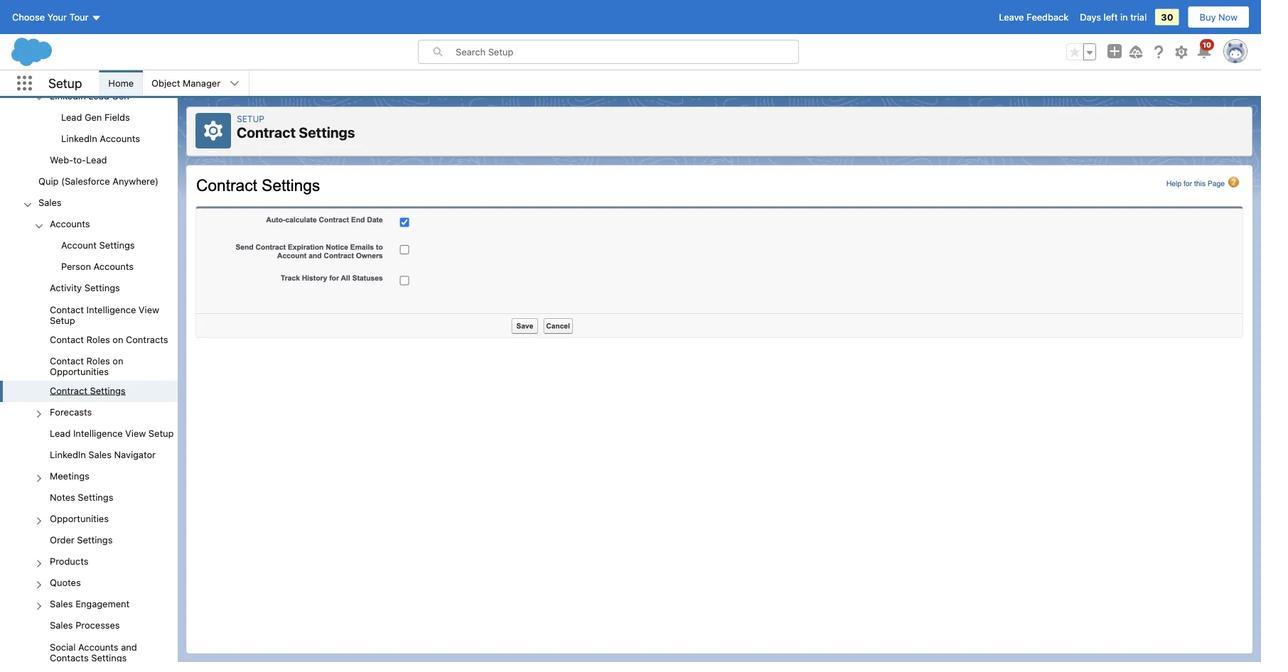 Task type: describe. For each thing, give the bounding box(es) containing it.
order settings
[[50, 535, 113, 546]]

in
[[1121, 12, 1128, 22]]

contact roles on opportunities
[[50, 355, 123, 377]]

buy now button
[[1188, 6, 1250, 28]]

sales for sales 'link'
[[38, 197, 62, 208]]

settings inside social accounts and contacts settings
[[91, 653, 127, 663]]

opportunities link
[[50, 514, 109, 527]]

and
[[121, 642, 137, 653]]

accounts for linkedin accounts
[[100, 133, 140, 144]]

on for contracts
[[113, 334, 123, 345]]

social accounts and contacts settings
[[50, 642, 137, 663]]

roles for contracts
[[87, 334, 110, 345]]

anywhere)
[[113, 176, 159, 187]]

lead down linkedin accounts link
[[86, 154, 107, 165]]

notes settings link
[[50, 492, 113, 505]]

contracts
[[126, 334, 168, 345]]

lead intelligence view setup link
[[50, 428, 174, 441]]

sales for sales processes
[[50, 621, 73, 631]]

linkedin lead gen
[[50, 90, 129, 101]]

linkedin for linkedin sales navigator
[[50, 450, 86, 460]]

fields
[[105, 112, 130, 122]]

feedback
[[1027, 12, 1069, 22]]

lead inside "link"
[[61, 112, 82, 122]]

tour
[[69, 12, 89, 22]]

forecasts link
[[50, 407, 92, 420]]

notes
[[50, 492, 75, 503]]

contact roles on contracts link
[[50, 334, 168, 347]]

settings for activity settings
[[84, 283, 120, 294]]

sales processes
[[50, 621, 120, 631]]

settings for notes settings
[[78, 492, 113, 503]]

contact for contact roles on contracts
[[50, 334, 84, 345]]

choose
[[12, 12, 45, 22]]

web-to-lead
[[50, 154, 107, 165]]

quip (salesforce anywhere)
[[38, 176, 159, 187]]

settings for contract settings
[[90, 385, 126, 396]]

activity settings
[[50, 283, 120, 294]]

contact intelligence view setup link
[[50, 304, 178, 326]]

object
[[152, 78, 180, 89]]

account settings
[[61, 240, 135, 251]]

group for accounts
[[0, 236, 178, 279]]

lead gen fields link
[[61, 112, 130, 125]]

notes settings
[[50, 492, 113, 503]]

products link
[[50, 556, 89, 569]]

lead gen fields
[[61, 112, 130, 122]]

quip (salesforce anywhere) link
[[38, 176, 159, 189]]

buy
[[1200, 12, 1216, 22]]

activity
[[50, 283, 82, 294]]

products
[[50, 556, 89, 567]]

10 button
[[1196, 39, 1215, 60]]

person accounts link
[[61, 261, 134, 274]]

activity settings link
[[50, 283, 120, 296]]

order settings link
[[50, 535, 113, 548]]

person accounts
[[61, 261, 134, 272]]

contact roles on opportunities link
[[50, 355, 178, 377]]

manager
[[183, 78, 221, 89]]

setup link
[[237, 114, 264, 124]]

group containing linkedin lead gen
[[0, 0, 178, 172]]

2 opportunities from the top
[[50, 514, 109, 524]]

order
[[50, 535, 75, 546]]

processes
[[76, 621, 120, 631]]

accounts up account
[[50, 219, 90, 229]]

linkedin for linkedin lead gen
[[50, 90, 86, 101]]

leave
[[999, 12, 1024, 22]]

group for sales
[[0, 214, 178, 663]]

accounts for social accounts and contacts settings
[[78, 642, 118, 653]]

sales engagement link
[[50, 599, 130, 612]]

group for linkedin lead gen
[[0, 107, 178, 150]]

quotes
[[50, 578, 81, 589]]

30
[[1161, 12, 1174, 22]]

sales for sales engagement
[[50, 599, 73, 610]]

to-
[[73, 154, 86, 165]]

accounts tree item
[[0, 214, 178, 279]]

linkedin sales navigator link
[[50, 450, 156, 462]]

setup inside setup contract settings
[[237, 114, 264, 124]]

your
[[47, 12, 67, 22]]

object manager link
[[143, 70, 229, 96]]



Task type: locate. For each thing, give the bounding box(es) containing it.
buy now
[[1200, 12, 1238, 22]]

1 vertical spatial intelligence
[[73, 428, 123, 439]]

linkedin
[[50, 90, 86, 101], [61, 133, 97, 144], [50, 450, 86, 460]]

linkedin sales navigator
[[50, 450, 156, 460]]

intelligence for contact
[[87, 304, 136, 315]]

sales processes link
[[50, 621, 120, 634]]

lead intelligence view setup
[[50, 428, 174, 439]]

contract inside tree item
[[50, 385, 87, 396]]

opportunities inside contact roles on opportunities
[[50, 366, 109, 377]]

3 contact from the top
[[50, 355, 84, 366]]

contact
[[50, 304, 84, 315], [50, 334, 84, 345], [50, 355, 84, 366]]

0 vertical spatial linkedin
[[50, 90, 86, 101]]

lead
[[88, 90, 109, 101], [61, 112, 82, 122], [86, 154, 107, 165], [50, 428, 71, 439]]

settings
[[299, 124, 355, 141], [99, 240, 135, 251], [84, 283, 120, 294], [90, 385, 126, 396], [78, 492, 113, 503], [77, 535, 113, 546], [91, 653, 127, 663]]

engagement
[[76, 599, 130, 610]]

accounts
[[100, 133, 140, 144], [50, 219, 90, 229], [94, 261, 134, 272], [78, 642, 118, 653]]

1 opportunities from the top
[[50, 366, 109, 377]]

view for lead intelligence view setup
[[125, 428, 146, 439]]

contact inside contact intelligence view setup
[[50, 304, 84, 315]]

1 roles from the top
[[87, 334, 110, 345]]

contract settings link
[[50, 385, 126, 398]]

accounts inside person accounts link
[[94, 261, 134, 272]]

setup inside lead intelligence view setup link
[[149, 428, 174, 439]]

on down contact roles on contracts link
[[113, 355, 123, 366]]

group containing account settings
[[0, 236, 178, 279]]

(salesforce
[[61, 176, 110, 187]]

contact for contact roles on opportunities
[[50, 355, 84, 366]]

social accounts and contacts settings link
[[50, 642, 178, 663]]

0 vertical spatial contract
[[237, 124, 296, 141]]

2 vertical spatial linkedin
[[50, 450, 86, 460]]

on down 'contact intelligence view setup' link
[[113, 334, 123, 345]]

person
[[61, 261, 91, 272]]

settings inside setup contract settings
[[299, 124, 355, 141]]

intelligence for lead
[[73, 428, 123, 439]]

leave feedback link
[[999, 12, 1069, 22]]

sales link
[[38, 197, 62, 210]]

gen inside "link"
[[85, 112, 102, 122]]

meetings link
[[50, 471, 90, 484]]

linkedin up to-
[[61, 133, 97, 144]]

1 vertical spatial opportunities
[[50, 514, 109, 524]]

linkedin accounts link
[[61, 133, 140, 146]]

now
[[1219, 12, 1238, 22]]

0 vertical spatial on
[[113, 334, 123, 345]]

sales down quotes link
[[50, 599, 73, 610]]

sales up the social
[[50, 621, 73, 631]]

on
[[113, 334, 123, 345], [113, 355, 123, 366]]

0 vertical spatial roles
[[87, 334, 110, 345]]

view
[[139, 304, 159, 315], [125, 428, 146, 439]]

accounts down processes
[[78, 642, 118, 653]]

group containing lead gen fields
[[0, 107, 178, 150]]

trial
[[1131, 12, 1147, 22]]

intelligence up "linkedin sales navigator"
[[73, 428, 123, 439]]

linkedin accounts
[[61, 133, 140, 144]]

1 vertical spatial view
[[125, 428, 146, 439]]

1 vertical spatial on
[[113, 355, 123, 366]]

view up contracts
[[139, 304, 159, 315]]

gen
[[112, 90, 129, 101], [85, 112, 102, 122]]

contract
[[237, 124, 296, 141], [50, 385, 87, 396]]

roles for opportunities
[[87, 355, 110, 366]]

lead down forecasts 'link'
[[50, 428, 71, 439]]

contract up forecasts on the bottom of page
[[50, 385, 87, 396]]

1 vertical spatial contact
[[50, 334, 84, 345]]

contract inside setup contract settings
[[237, 124, 296, 141]]

navigator
[[114, 450, 156, 460]]

1 vertical spatial contract
[[50, 385, 87, 396]]

accounts down account settings link
[[94, 261, 134, 272]]

2 roles from the top
[[87, 355, 110, 366]]

account settings link
[[61, 240, 135, 253]]

accounts inside linkedin accounts link
[[100, 133, 140, 144]]

social
[[50, 642, 76, 653]]

1 vertical spatial roles
[[87, 355, 110, 366]]

linkedin inside sales tree item
[[50, 450, 86, 460]]

account
[[61, 240, 97, 251]]

0 vertical spatial intelligence
[[87, 304, 136, 315]]

contract settings tree item
[[0, 381, 178, 402]]

group containing accounts
[[0, 214, 178, 663]]

roles down contact intelligence view setup
[[87, 334, 110, 345]]

1 horizontal spatial gen
[[112, 90, 129, 101]]

setup inside contact intelligence view setup
[[50, 315, 75, 326]]

10
[[1203, 41, 1212, 49]]

contact intelligence view setup
[[50, 304, 159, 326]]

1 contact from the top
[[50, 304, 84, 315]]

gen down linkedin lead gen link
[[85, 112, 102, 122]]

2 contact from the top
[[50, 334, 84, 345]]

opportunities up contract settings at the left of the page
[[50, 366, 109, 377]]

sales tree item
[[0, 193, 178, 663]]

settings for account settings
[[99, 240, 135, 251]]

opportunities
[[50, 366, 109, 377], [50, 514, 109, 524]]

0 vertical spatial gen
[[112, 90, 129, 101]]

home link
[[100, 70, 142, 96]]

0 horizontal spatial gen
[[85, 112, 102, 122]]

0 vertical spatial contact
[[50, 304, 84, 315]]

accounts for person accounts
[[94, 261, 134, 272]]

0 horizontal spatial contract
[[50, 385, 87, 396]]

0 vertical spatial opportunities
[[50, 366, 109, 377]]

object manager
[[152, 78, 221, 89]]

view up navigator
[[125, 428, 146, 439]]

sales
[[38, 197, 62, 208], [88, 450, 112, 460], [50, 599, 73, 610], [50, 621, 73, 631]]

contact for contact intelligence view setup
[[50, 304, 84, 315]]

2 on from the top
[[113, 355, 123, 366]]

web-to-lead link
[[50, 154, 107, 167]]

Search Setup text field
[[456, 41, 799, 63]]

contact inside contact roles on opportunities
[[50, 355, 84, 366]]

linkedin up lead gen fields
[[50, 90, 86, 101]]

view inside contact intelligence view setup
[[139, 304, 159, 315]]

intelligence inside contact intelligence view setup
[[87, 304, 136, 315]]

web-
[[50, 154, 73, 165]]

linkedin up meetings
[[50, 450, 86, 460]]

days left in trial
[[1080, 12, 1147, 22]]

0 vertical spatial view
[[139, 304, 159, 315]]

meetings
[[50, 471, 90, 482]]

contact down activity
[[50, 304, 84, 315]]

contacts
[[50, 653, 89, 663]]

linkedin lead gen tree item
[[0, 86, 178, 150]]

home
[[108, 78, 134, 89]]

lead down linkedin lead gen link
[[61, 112, 82, 122]]

1 horizontal spatial contract
[[237, 124, 296, 141]]

sales down lead intelligence view setup link
[[88, 450, 112, 460]]

roles down contact roles on contracts link
[[87, 355, 110, 366]]

accounts down fields
[[100, 133, 140, 144]]

gen down home
[[112, 90, 129, 101]]

lead inside sales tree item
[[50, 428, 71, 439]]

on inside contact roles on opportunities
[[113, 355, 123, 366]]

contract settings
[[50, 385, 126, 396]]

settings for order settings
[[77, 535, 113, 546]]

linkedin lead gen link
[[50, 90, 129, 103]]

left
[[1104, 12, 1118, 22]]

accounts link
[[50, 219, 90, 232]]

sales down quip
[[38, 197, 62, 208]]

group
[[0, 0, 178, 172], [1067, 43, 1097, 60], [0, 107, 178, 150], [0, 214, 178, 663], [0, 236, 178, 279]]

roles
[[87, 334, 110, 345], [87, 355, 110, 366]]

1 vertical spatial linkedin
[[61, 133, 97, 144]]

settings inside "accounts" tree item
[[99, 240, 135, 251]]

sales engagement
[[50, 599, 130, 610]]

1 on from the top
[[113, 334, 123, 345]]

view for contact intelligence view setup
[[139, 304, 159, 315]]

contract down setup link
[[237, 124, 296, 141]]

on for opportunities
[[113, 355, 123, 366]]

1 vertical spatial gen
[[85, 112, 102, 122]]

accounts inside social accounts and contacts settings
[[78, 642, 118, 653]]

settings inside tree item
[[90, 385, 126, 396]]

leave feedback
[[999, 12, 1069, 22]]

linkedin for linkedin accounts
[[61, 133, 97, 144]]

intelligence up contact roles on contracts
[[87, 304, 136, 315]]

2 vertical spatial contact
[[50, 355, 84, 366]]

roles inside contact roles on opportunities
[[87, 355, 110, 366]]

lead up lead gen fields
[[88, 90, 109, 101]]

quotes link
[[50, 578, 81, 591]]

opportunities down notes settings link
[[50, 514, 109, 524]]

quip
[[38, 176, 59, 187]]

contact roles on contracts
[[50, 334, 168, 345]]

contact up contract settings at the left of the page
[[50, 355, 84, 366]]

contact up contact roles on opportunities
[[50, 334, 84, 345]]

choose your tour button
[[11, 6, 102, 28]]

days
[[1080, 12, 1102, 22]]

forecasts
[[50, 407, 92, 417]]

choose your tour
[[12, 12, 89, 22]]

setup contract settings
[[237, 114, 355, 141]]

intelligence
[[87, 304, 136, 315], [73, 428, 123, 439]]



Task type: vqa. For each thing, say whether or not it's contained in the screenshot.
17th "Standard" from the bottom of the page
no



